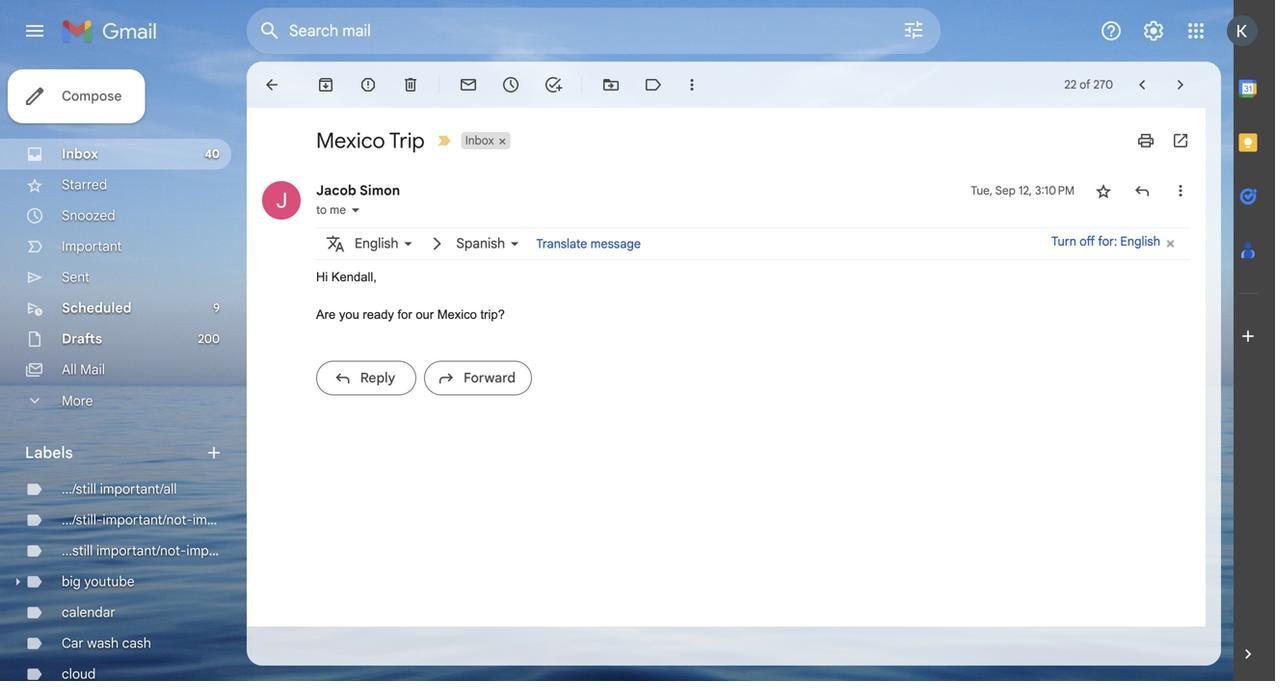 Task type: vqa. For each thing, say whether or not it's contained in the screenshot.
Insert signature icon
no



Task type: locate. For each thing, give the bounding box(es) containing it.
all mail
[[62, 362, 105, 378]]

forward link
[[424, 361, 532, 396]]

trip
[[389, 127, 425, 154]]

more image
[[683, 75, 702, 94]]

0 vertical spatial mexico
[[316, 127, 385, 154]]

to
[[316, 203, 327, 217]]

important
[[193, 512, 253, 529], [186, 543, 246, 560]]

inbox up starred on the top left of the page
[[62, 146, 98, 162]]

inbox down mark as unread icon
[[465, 134, 494, 148]]

.../still-important/not-important
[[62, 512, 253, 529]]

kendall,
[[332, 270, 377, 284]]

important/not- for .../still-
[[103, 512, 193, 529]]

starred link
[[62, 176, 107, 193]]

None search field
[[247, 8, 941, 54]]

you
[[339, 308, 359, 322]]

inbox inside labels navigation
[[62, 146, 98, 162]]

starred
[[62, 176, 107, 193]]

snoozed
[[62, 207, 115, 224]]

tab list
[[1222, 62, 1276, 612]]

spanish
[[456, 235, 505, 252]]

spanish option
[[456, 231, 505, 257]]

important down the .../still-important/not-important "link"
[[186, 543, 246, 560]]

calendar
[[62, 605, 115, 621]]

english down 'show details' image
[[355, 235, 399, 252]]

sent link
[[62, 269, 90, 286]]

mail
[[80, 362, 105, 378]]

important
[[62, 238, 122, 255]]

1 vertical spatial important/not-
[[96, 543, 186, 560]]

big youtube
[[62, 574, 135, 591]]

270
[[1094, 78, 1114, 92]]

big
[[62, 574, 81, 591]]

1 horizontal spatial mexico
[[437, 308, 477, 322]]

english right the for:
[[1121, 234, 1161, 249]]

main menu image
[[23, 19, 46, 42]]

mexico up jacob simon
[[316, 127, 385, 154]]

add to tasks image
[[544, 75, 563, 94]]

Search mail text field
[[289, 21, 848, 40]]

0 vertical spatial important
[[193, 512, 253, 529]]

important/not-
[[103, 512, 193, 529], [96, 543, 186, 560]]

mexico
[[316, 127, 385, 154], [437, 308, 477, 322]]

tue, sep 12, 3:10 pm cell
[[971, 181, 1075, 201]]

important up ...still important/not-important
[[193, 512, 253, 529]]

mark as unread image
[[459, 75, 478, 94]]

important/not- up ...still important/not-important link
[[103, 512, 193, 529]]

inbox inside button
[[465, 134, 494, 148]]

for:
[[1098, 234, 1118, 249]]

back to inbox image
[[262, 75, 282, 94]]

gmail image
[[62, 12, 167, 50]]

ready
[[363, 308, 394, 322]]

.../still-important/not-important link
[[62, 512, 253, 529]]

1 horizontal spatial inbox
[[465, 134, 494, 148]]

40
[[205, 147, 220, 161]]

tue, sep 12, 3:10 pm
[[971, 184, 1075, 198]]

car
[[62, 635, 84, 652]]

important for .../still-important/not-important
[[193, 512, 253, 529]]

.../still
[[62, 481, 96, 498]]

22
[[1065, 78, 1077, 92]]

drafts link
[[62, 331, 102, 348]]

200
[[198, 332, 220, 347]]

0 vertical spatial important/not-
[[103, 512, 193, 529]]

translate message
[[536, 236, 641, 252]]

show details image
[[350, 204, 362, 216]]

simon
[[360, 182, 400, 199]]

9
[[213, 301, 220, 316]]

important/not- down the .../still-important/not-important "link"
[[96, 543, 186, 560]]

older image
[[1171, 75, 1191, 94]]

more button
[[0, 386, 231, 416]]

english
[[1121, 234, 1161, 249], [355, 235, 399, 252]]

jacob
[[316, 182, 357, 199]]

snooze image
[[501, 75, 521, 94]]

turn off for: english
[[1052, 234, 1161, 249]]

support image
[[1100, 19, 1123, 42]]

forward
[[464, 370, 516, 387]]

archive image
[[316, 75, 336, 94]]

drafts
[[62, 331, 102, 348]]

english list box
[[355, 231, 418, 257]]

1 vertical spatial important
[[186, 543, 246, 560]]

spanish list box
[[456, 231, 525, 257]]

important for ...still important/not-important
[[186, 543, 246, 560]]

0 horizontal spatial inbox
[[62, 146, 98, 162]]

of
[[1080, 78, 1091, 92]]

advanced search options image
[[895, 11, 933, 49]]

me
[[330, 203, 346, 217]]

car wash cash link
[[62, 635, 151, 652]]

jacob simon
[[316, 182, 400, 199]]

are you ready for our mexico trip?
[[316, 308, 505, 322]]

delete image
[[401, 75, 420, 94]]

inbox
[[465, 134, 494, 148], [62, 146, 98, 162]]

.../still-
[[62, 512, 103, 529]]

hi kendall,
[[316, 270, 377, 284]]

22 of 270
[[1065, 78, 1114, 92]]

big youtube link
[[62, 574, 135, 591]]

mexico right our
[[437, 308, 477, 322]]

compose
[[62, 88, 122, 105]]

important link
[[62, 238, 122, 255]]

settings image
[[1142, 19, 1166, 42]]

labels
[[25, 443, 73, 463]]

0 horizontal spatial english
[[355, 235, 399, 252]]

inbox for the inbox button
[[465, 134, 494, 148]]



Task type: describe. For each thing, give the bounding box(es) containing it.
scheduled
[[62, 300, 132, 317]]

0 horizontal spatial mexico
[[316, 127, 385, 154]]

...still important/not-important
[[62, 543, 246, 560]]

are
[[316, 308, 336, 322]]

tue,
[[971, 184, 993, 198]]

important/not- for ...still
[[96, 543, 186, 560]]

hi
[[316, 270, 328, 284]]

youtube
[[84, 574, 135, 591]]

inbox for inbox link
[[62, 146, 98, 162]]

labels heading
[[25, 443, 204, 463]]

car wash cash
[[62, 635, 151, 652]]

snoozed link
[[62, 207, 115, 224]]

inbox button
[[462, 132, 496, 149]]

english option
[[355, 231, 399, 257]]

sep
[[996, 184, 1016, 198]]

move to image
[[602, 75, 621, 94]]

english inside list box
[[355, 235, 399, 252]]

translate
[[536, 236, 588, 252]]

3:10 pm
[[1035, 184, 1075, 198]]

mexico trip
[[316, 127, 425, 154]]

reply link
[[316, 361, 416, 396]]

important/all
[[100, 481, 177, 498]]

more
[[62, 393, 93, 410]]

all mail link
[[62, 362, 105, 378]]

for
[[398, 308, 412, 322]]

to me
[[316, 203, 346, 217]]

sent
[[62, 269, 90, 286]]

...still
[[62, 543, 93, 560]]

1 horizontal spatial english
[[1121, 234, 1161, 249]]

reply
[[360, 370, 396, 387]]

.../still important/all
[[62, 481, 177, 498]]

message
[[591, 236, 641, 252]]

labels navigation
[[0, 62, 253, 682]]

labels image
[[644, 75, 663, 94]]

Not starred checkbox
[[1094, 181, 1114, 201]]

search mail image
[[253, 13, 287, 48]]

wash
[[87, 635, 119, 652]]

...still important/not-important link
[[62, 543, 246, 560]]

calendar link
[[62, 605, 115, 621]]

turn
[[1052, 234, 1077, 249]]

1 vertical spatial mexico
[[437, 308, 477, 322]]

trip?
[[481, 308, 505, 322]]

off
[[1080, 234, 1095, 249]]

our
[[416, 308, 434, 322]]

newer image
[[1133, 75, 1152, 94]]

compose button
[[8, 69, 145, 123]]

report spam image
[[359, 75, 378, 94]]

scheduled link
[[62, 300, 132, 317]]

12,
[[1019, 184, 1032, 198]]

cash
[[122, 635, 151, 652]]

.../still important/all link
[[62, 481, 177, 498]]

inbox link
[[62, 146, 98, 162]]

all
[[62, 362, 77, 378]]



